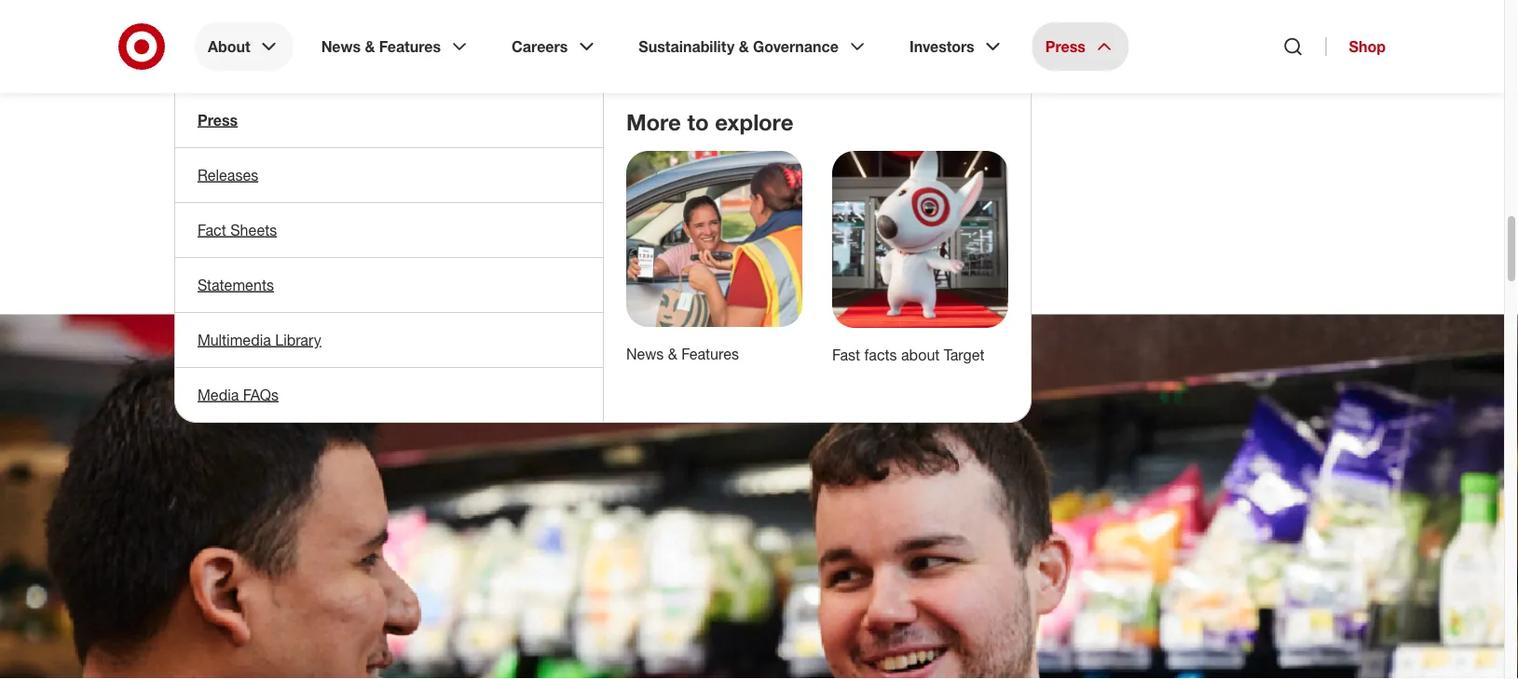 Task type: describe. For each thing, give the bounding box(es) containing it.
more
[[626, 109, 681, 136]]

investors link
[[897, 22, 1017, 71]]

& for leftmost news & features "link"
[[365, 37, 375, 55]]

news for the bottommost news & features "link"
[[626, 345, 664, 363]]

about link
[[195, 22, 293, 71]]

investors
[[910, 37, 975, 55]]

for
[[541, 103, 561, 121]]

facts
[[865, 346, 897, 364]]

site navigation element
[[0, 0, 1518, 679]]

fact sheets
[[198, 221, 277, 239]]

news & features for the bottommost news & features "link"
[[626, 345, 739, 363]]

no
[[454, 135, 472, 153]]

our no solicitation policy
[[424, 135, 601, 153]]

run
[[643, 40, 671, 58]]

delivering value for guests through target circle link
[[424, 103, 788, 122]]

media
[[198, 386, 239, 404]]

a team member hands a guest a starbucks bag at drive up image
[[626, 151, 802, 327]]

news for leftmost news & features "link"
[[321, 37, 361, 55]]

1 vertical spatial target
[[676, 103, 721, 121]]

all the ways to get your target run done
[[424, 40, 710, 58]]

0 vertical spatial press link
[[1032, 22, 1129, 71]]

careers
[[512, 37, 568, 55]]

covid-
[[757, 166, 803, 184]]

our for our no solicitation policy
[[424, 135, 450, 153]]

to inside site navigation element
[[687, 109, 709, 136]]

faqs
[[243, 386, 279, 404]]

including
[[688, 166, 753, 184]]

0 horizontal spatial news & features link
[[308, 22, 484, 71]]

& for 'sustainability & governance' link
[[739, 37, 749, 55]]

statements link
[[175, 258, 603, 312]]

19
[[803, 166, 820, 184]]

our no solicitation policy link
[[424, 135, 623, 153]]

health
[[590, 166, 634, 184]]

fact sheets link
[[175, 203, 603, 257]]

our response to public health issues including covid-19
[[424, 166, 820, 184]]

issues
[[638, 166, 684, 184]]

all
[[424, 40, 442, 58]]

policy
[[559, 135, 601, 153]]

shop
[[1349, 37, 1386, 55]]

releases
[[198, 166, 258, 184]]

1 vertical spatial news & features link
[[626, 345, 739, 363]]

sustainability & governance link
[[626, 22, 882, 71]]

& for the bottommost news & features "link"
[[668, 345, 677, 363]]

value
[[499, 103, 537, 121]]

about
[[901, 346, 940, 364]]

1 vertical spatial press link
[[175, 93, 603, 147]]

the
[[446, 40, 469, 58]]

fact
[[198, 221, 226, 239]]

all the ways to get your target run done link
[[424, 40, 733, 58]]

features for the bottommost news & features "link"
[[681, 345, 739, 363]]

solicitation
[[477, 135, 555, 153]]

library
[[275, 331, 321, 349]]

media faqs
[[198, 386, 279, 404]]



Task type: vqa. For each thing, say whether or not it's contained in the screenshot.
Multimedia Library "link"
yes



Task type: locate. For each thing, give the bounding box(es) containing it.
through
[[617, 103, 672, 121]]

0 vertical spatial press
[[1045, 37, 1086, 55]]

statements
[[198, 276, 274, 294]]

more to explore
[[626, 109, 794, 136]]

news & features inside "link"
[[321, 37, 441, 55]]

our left the response
[[424, 166, 450, 184]]

0 horizontal spatial press link
[[175, 93, 603, 147]]

features
[[379, 37, 441, 55], [681, 345, 739, 363]]

press link
[[1032, 22, 1129, 71], [175, 93, 603, 147]]

guests
[[565, 103, 612, 121]]

0 vertical spatial news & features
[[321, 37, 441, 55]]

0 horizontal spatial features
[[379, 37, 441, 55]]

1 vertical spatial press
[[198, 111, 238, 129]]

2 vertical spatial target
[[944, 346, 985, 364]]

our inside "link"
[[424, 135, 450, 153]]

target left run
[[594, 40, 638, 58]]

news & features
[[321, 37, 441, 55], [626, 345, 739, 363]]

a cartoon version of the target mascot bullseye image
[[832, 151, 1008, 328]]

to left get
[[513, 40, 528, 58]]

1 vertical spatial news & features
[[626, 345, 739, 363]]

to down our no solicitation policy "link"
[[524, 166, 539, 184]]

our
[[424, 135, 450, 153], [424, 166, 450, 184]]

media faqs link
[[175, 368, 603, 422]]

1 horizontal spatial features
[[681, 345, 739, 363]]

news & features link
[[308, 22, 484, 71], [626, 345, 739, 363]]

fast facts about target
[[832, 346, 985, 364]]

to right the more
[[687, 109, 709, 136]]

target
[[594, 40, 638, 58], [676, 103, 721, 121], [944, 346, 985, 364]]

our for our response to public health issues including covid-19
[[424, 166, 450, 184]]

to
[[513, 40, 528, 58], [687, 109, 709, 136], [524, 166, 539, 184]]

2 horizontal spatial &
[[739, 37, 749, 55]]

0 horizontal spatial press
[[198, 111, 238, 129]]

1 vertical spatial our
[[424, 166, 450, 184]]

news inside "link"
[[321, 37, 361, 55]]

0 vertical spatial news
[[321, 37, 361, 55]]

explore
[[715, 109, 794, 136]]

target left circle
[[676, 103, 721, 121]]

0 vertical spatial our
[[424, 135, 450, 153]]

careers link
[[499, 22, 611, 71]]

fast
[[832, 346, 860, 364]]

news & features for leftmost news & features "link"
[[321, 37, 441, 55]]

done
[[675, 40, 710, 58]]

1 vertical spatial to
[[687, 109, 709, 136]]

0 vertical spatial news & features link
[[308, 22, 484, 71]]

0 vertical spatial to
[[513, 40, 528, 58]]

multimedia
[[198, 331, 271, 349]]

1 horizontal spatial press link
[[1032, 22, 1129, 71]]

our response to public health issues including covid-19 link
[[424, 166, 842, 185]]

1 horizontal spatial press
[[1045, 37, 1086, 55]]

2 horizontal spatial target
[[944, 346, 985, 364]]

public
[[543, 166, 586, 184]]

2 our from the top
[[424, 166, 450, 184]]

& inside "link"
[[365, 37, 375, 55]]

features for leftmost news & features "link"
[[379, 37, 441, 55]]

0 vertical spatial target
[[594, 40, 638, 58]]

multimedia library
[[198, 331, 321, 349]]

response
[[454, 166, 520, 184]]

0 horizontal spatial news & features
[[321, 37, 441, 55]]

1 horizontal spatial &
[[668, 345, 677, 363]]

sheets
[[230, 221, 277, 239]]

0 vertical spatial features
[[379, 37, 441, 55]]

0 horizontal spatial target
[[594, 40, 638, 58]]

1 vertical spatial news
[[626, 345, 664, 363]]

delivering
[[424, 103, 495, 121]]

circle
[[725, 103, 766, 121]]

0 horizontal spatial news
[[321, 37, 361, 55]]

governance
[[753, 37, 839, 55]]

1 horizontal spatial target
[[676, 103, 721, 121]]

news
[[321, 37, 361, 55], [626, 345, 664, 363]]

press
[[1045, 37, 1086, 55], [198, 111, 238, 129]]

sustainability
[[639, 37, 735, 55]]

your
[[559, 40, 590, 58]]

&
[[365, 37, 375, 55], [739, 37, 749, 55], [668, 345, 677, 363]]

target inside site navigation element
[[944, 346, 985, 364]]

features inside "link"
[[379, 37, 441, 55]]

our left the no
[[424, 135, 450, 153]]

about
[[208, 37, 250, 55]]

target right about
[[944, 346, 985, 364]]

releases link
[[175, 148, 603, 202]]

0 horizontal spatial &
[[365, 37, 375, 55]]

1 horizontal spatial news & features
[[626, 345, 739, 363]]

shop link
[[1326, 37, 1386, 56]]

ways
[[473, 40, 509, 58]]

multimedia library link
[[175, 313, 603, 367]]

1 horizontal spatial news & features link
[[626, 345, 739, 363]]

1 vertical spatial features
[[681, 345, 739, 363]]

fast facts about target link
[[832, 346, 985, 364]]

sustainability & governance
[[639, 37, 839, 55]]

1 our from the top
[[424, 135, 450, 153]]

1 horizontal spatial news
[[626, 345, 664, 363]]

get
[[532, 40, 555, 58]]

2 vertical spatial to
[[524, 166, 539, 184]]

delivering value for guests through target circle
[[424, 103, 766, 121]]



